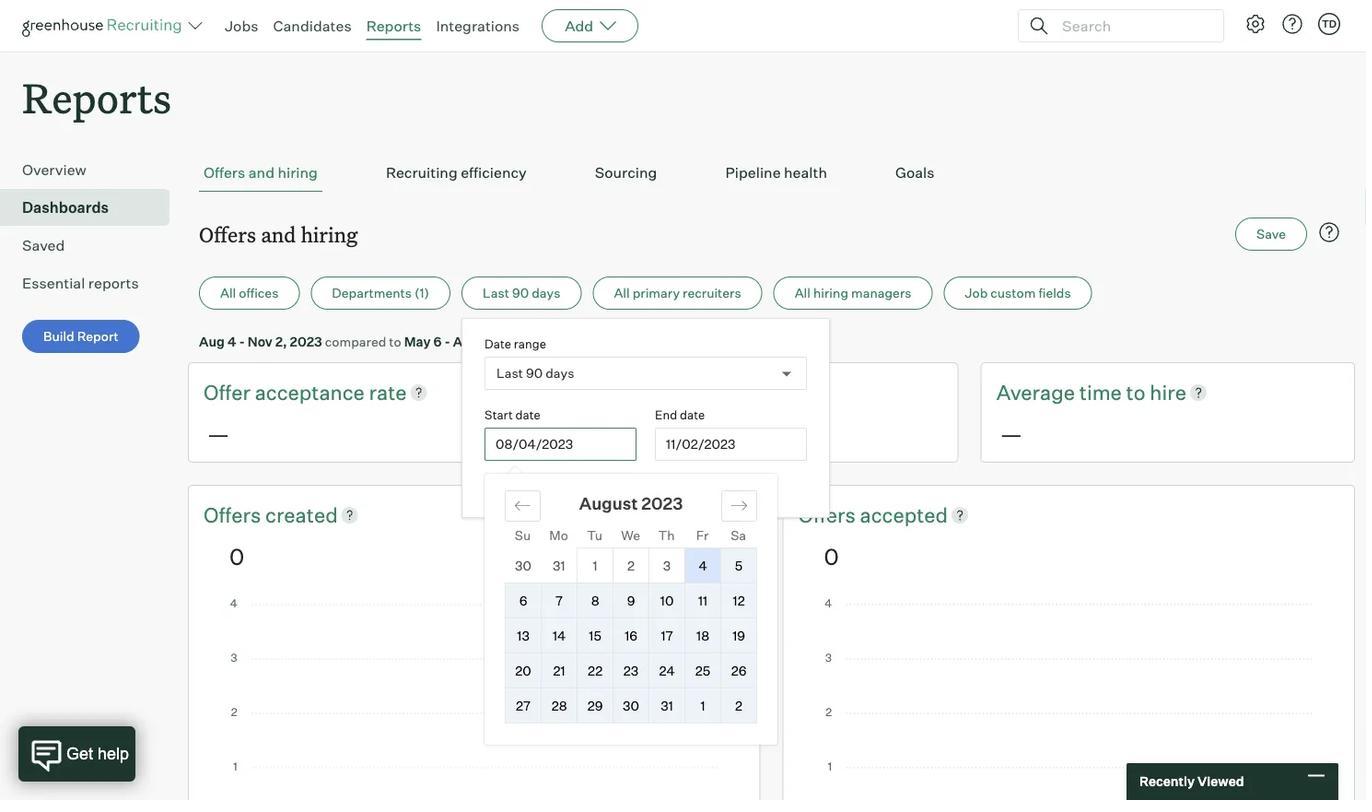 Task type: describe. For each thing, give the bounding box(es) containing it.
1 vertical spatial last 90 days
[[497, 365, 575, 381]]

11/02/2023
[[667, 436, 736, 452]]

offers and hiring button
[[199, 154, 323, 192]]

report
[[77, 328, 119, 344]]

11 button
[[686, 584, 721, 618]]

august
[[580, 493, 638, 514]]

20
[[516, 663, 532, 679]]

viewed
[[1198, 773, 1245, 789]]

recently viewed
[[1140, 773, 1245, 789]]

last inside button
[[483, 285, 510, 301]]

august 2023
[[580, 493, 683, 514]]

18
[[697, 628, 710, 644]]

health
[[784, 163, 828, 182]]

23 button
[[614, 654, 649, 688]]

1 for bottommost '1' button
[[701, 698, 706, 714]]

15 button
[[578, 619, 613, 653]]

offers link for created
[[204, 501, 265, 529]]

recruiting efficiency button
[[382, 154, 532, 192]]

16 button
[[614, 619, 649, 653]]

add
[[565, 17, 594, 35]]

offer acceptance
[[204, 379, 369, 405]]

td button
[[1319, 13, 1341, 35]]

1 vertical spatial reports
[[22, 70, 172, 124]]

xychart image for created
[[230, 599, 719, 800]]

compare to previous time period
[[502, 477, 698, 493]]

2 vertical spatial hiring
[[814, 285, 849, 301]]

18 button
[[686, 619, 721, 653]]

reports link
[[367, 17, 422, 35]]

pipeline
[[726, 163, 781, 182]]

candidates link
[[273, 17, 352, 35]]

dashboards
[[22, 198, 109, 217]]

22 button
[[578, 654, 613, 688]]

compared
[[325, 333, 386, 350]]

9
[[627, 593, 636, 609]]

10
[[661, 593, 674, 609]]

offers inside button
[[204, 163, 245, 182]]

2 - from the left
[[445, 333, 451, 350]]

job
[[966, 285, 988, 301]]

job custom fields
[[966, 285, 1072, 301]]

all hiring managers
[[795, 285, 912, 301]]

all offices button
[[199, 277, 300, 310]]

tab list containing offers and hiring
[[199, 154, 1345, 192]]

primary
[[633, 285, 680, 301]]

1 — from the left
[[207, 420, 230, 448]]

offers and hiring inside button
[[204, 163, 318, 182]]

hire link
[[1151, 378, 1187, 406]]

date for start date
[[516, 407, 541, 422]]

0 horizontal spatial 6
[[434, 333, 442, 350]]

5 button
[[722, 549, 757, 583]]

build
[[43, 328, 74, 344]]

start date
[[485, 407, 541, 422]]

departments
[[332, 285, 412, 301]]

days inside button
[[532, 285, 561, 301]]

date
[[485, 336, 512, 351]]

rate
[[369, 379, 407, 405]]

custom
[[991, 285, 1036, 301]]

th
[[659, 527, 675, 543]]

sa
[[731, 527, 747, 543]]

overview link
[[22, 159, 162, 181]]

hire
[[1151, 379, 1187, 405]]

tu
[[587, 527, 603, 543]]

14
[[553, 628, 566, 644]]

period
[[659, 477, 698, 493]]

build report
[[43, 328, 119, 344]]

1 aug from the left
[[199, 333, 225, 350]]

previous
[[575, 477, 627, 493]]

saved
[[22, 236, 65, 255]]

essential reports link
[[22, 272, 162, 294]]

average for fill
[[600, 379, 679, 405]]

save button
[[1236, 218, 1308, 251]]

save
[[1257, 226, 1287, 242]]

accepted link
[[860, 501, 949, 529]]

td button
[[1315, 9, 1345, 39]]

su
[[515, 527, 531, 543]]

0 horizontal spatial 2 button
[[614, 549, 649, 583]]

to link for fill
[[730, 378, 754, 406]]

departments (1) button
[[311, 277, 451, 310]]

mo
[[550, 527, 569, 543]]

greenhouse recruiting image
[[22, 15, 188, 37]]

fill link
[[754, 378, 776, 406]]

1 - from the left
[[239, 333, 245, 350]]

managers
[[852, 285, 912, 301]]

start
[[485, 407, 513, 422]]

recruiting efficiency
[[386, 163, 527, 182]]

efficiency
[[461, 163, 527, 182]]

2023 inside region
[[642, 493, 683, 514]]

— for hire
[[1001, 420, 1023, 448]]

6 inside button
[[520, 593, 528, 609]]

28
[[552, 698, 567, 714]]

we
[[621, 527, 641, 543]]

29 button
[[578, 689, 613, 723]]

fr
[[697, 527, 709, 543]]

1 vertical spatial offers and hiring
[[199, 220, 358, 248]]

offers link for accepted
[[799, 501, 860, 529]]

7
[[556, 593, 563, 609]]

31 for bottommost '31' button
[[661, 698, 674, 714]]

jobs
[[225, 17, 259, 35]]

to left previous
[[560, 477, 572, 493]]

2,
[[275, 333, 287, 350]]

1 vertical spatial 1 button
[[686, 689, 721, 723]]

1 horizontal spatial 2023
[[496, 333, 529, 350]]

25 button
[[686, 654, 721, 688]]

16
[[625, 628, 638, 644]]

0 for accepted
[[825, 542, 839, 570]]



Task type: locate. For each thing, give the bounding box(es) containing it.
1 vertical spatial 2 button
[[722, 689, 757, 723]]

1 horizontal spatial 6
[[520, 593, 528, 609]]

average link for fill
[[600, 378, 683, 406]]

15
[[589, 628, 602, 644]]

0 vertical spatial 90
[[512, 285, 529, 301]]

0 vertical spatial 6
[[434, 333, 442, 350]]

30 for right 30 button
[[623, 698, 640, 714]]

reports right the candidates
[[367, 17, 422, 35]]

days down range
[[546, 365, 575, 381]]

reports
[[367, 17, 422, 35], [22, 70, 172, 124]]

1 vertical spatial 2
[[736, 698, 743, 714]]

26
[[732, 663, 747, 679]]

1 vertical spatial 31 button
[[650, 689, 685, 723]]

4 inside button
[[699, 558, 708, 574]]

24 button
[[650, 654, 685, 688]]

1 button down 25 button
[[686, 689, 721, 723]]

0 vertical spatial 31 button
[[542, 548, 577, 583]]

all left offices
[[220, 285, 236, 301]]

job custom fields button
[[944, 277, 1093, 310]]

departments (1)
[[332, 285, 430, 301]]

average link for hire
[[997, 378, 1080, 406]]

all for all offices
[[220, 285, 236, 301]]

31 button down 24 button
[[650, 689, 685, 723]]

20 button
[[506, 654, 541, 688]]

tab list
[[199, 154, 1345, 192]]

— for fill
[[604, 420, 626, 448]]

build report button
[[22, 320, 140, 353]]

1 vertical spatial last
[[497, 365, 523, 381]]

1 horizontal spatial 0
[[825, 542, 839, 570]]

0 vertical spatial 2 button
[[614, 549, 649, 583]]

13
[[517, 628, 530, 644]]

1 average time to from the left
[[600, 379, 754, 405]]

22
[[588, 663, 603, 679]]

2 to link from the left
[[1127, 378, 1151, 406]]

date right end
[[680, 407, 705, 422]]

0 horizontal spatial offers link
[[204, 501, 265, 529]]

10 button
[[650, 584, 685, 618]]

2 date from the left
[[680, 407, 705, 422]]

1 horizontal spatial offers link
[[799, 501, 860, 529]]

30 down 23
[[623, 698, 640, 714]]

end date
[[655, 407, 705, 422]]

date for end date
[[680, 407, 705, 422]]

1 horizontal spatial 30
[[623, 698, 640, 714]]

30 button down su at the bottom left of page
[[506, 548, 542, 583]]

0 horizontal spatial time link
[[683, 378, 730, 406]]

all left managers
[[795, 285, 811, 301]]

offers link
[[204, 501, 265, 529], [799, 501, 860, 529]]

configure image
[[1245, 13, 1267, 35]]

time link for hire
[[1080, 378, 1127, 406]]

time link up end date
[[683, 378, 730, 406]]

21
[[554, 663, 566, 679]]

1 average from the left
[[600, 379, 679, 405]]

2
[[628, 558, 635, 574], [736, 698, 743, 714]]

move forward to switch to the next month image
[[731, 497, 749, 515]]

0 horizontal spatial 30 button
[[506, 548, 542, 583]]

to left may
[[389, 333, 402, 350]]

2 button down 'we'
[[614, 549, 649, 583]]

2 0 from the left
[[825, 542, 839, 570]]

1 horizontal spatial time
[[683, 379, 726, 405]]

created
[[265, 502, 338, 527]]

3 button
[[650, 549, 685, 583]]

1 horizontal spatial xychart image
[[825, 599, 1314, 800]]

1 down tu
[[593, 558, 598, 574]]

1 horizontal spatial time link
[[1080, 378, 1127, 406]]

sourcing button
[[591, 154, 662, 192]]

2 horizontal spatial —
[[1001, 420, 1023, 448]]

3 all from the left
[[795, 285, 811, 301]]

0 horizontal spatial —
[[207, 420, 230, 448]]

1 horizontal spatial -
[[445, 333, 451, 350]]

reports down greenhouse recruiting image at the top of page
[[22, 70, 172, 124]]

1 vertical spatial and
[[261, 220, 296, 248]]

all primary recruiters button
[[593, 277, 763, 310]]

august 2023 region
[[485, 474, 1323, 745]]

time up end date
[[683, 379, 726, 405]]

1 horizontal spatial all
[[614, 285, 630, 301]]

1 horizontal spatial average
[[997, 379, 1076, 405]]

1 vertical spatial 30
[[623, 698, 640, 714]]

31 button down mo
[[542, 548, 577, 583]]

1 button down tu
[[578, 549, 613, 583]]

08/04/2023
[[496, 436, 574, 452]]

0 horizontal spatial 2023
[[290, 333, 322, 350]]

1 time link from the left
[[683, 378, 730, 406]]

xychart image for accepted
[[825, 599, 1314, 800]]

2023 up th
[[642, 493, 683, 514]]

0 vertical spatial 1 button
[[578, 549, 613, 583]]

2 down 'we'
[[628, 558, 635, 574]]

acceptance
[[255, 379, 365, 405]]

0 horizontal spatial reports
[[22, 70, 172, 124]]

1 horizontal spatial 2 button
[[722, 689, 757, 723]]

all left primary on the top
[[614, 285, 630, 301]]

average
[[600, 379, 679, 405], [997, 379, 1076, 405]]

1 0 from the left
[[230, 542, 244, 570]]

0 horizontal spatial -
[[239, 333, 245, 350]]

average time to for hire
[[997, 379, 1151, 405]]

2 button down 26 "button"
[[722, 689, 757, 723]]

2 average link from the left
[[997, 378, 1080, 406]]

12 button
[[722, 584, 757, 618]]

1 all from the left
[[220, 285, 236, 301]]

end
[[655, 407, 678, 422]]

1 horizontal spatial —
[[604, 420, 626, 448]]

all
[[220, 285, 236, 301], [614, 285, 630, 301], [795, 285, 811, 301]]

0 horizontal spatial to link
[[730, 378, 754, 406]]

2 average time to from the left
[[997, 379, 1151, 405]]

1 horizontal spatial average time to
[[997, 379, 1151, 405]]

0 horizontal spatial average link
[[600, 378, 683, 406]]

offer
[[204, 379, 251, 405]]

1 xychart image from the left
[[230, 599, 719, 800]]

sourcing
[[595, 163, 658, 182]]

to
[[389, 333, 402, 350], [730, 379, 750, 405], [1127, 379, 1146, 405], [560, 477, 572, 493]]

0 vertical spatial reports
[[367, 17, 422, 35]]

1 horizontal spatial 30 button
[[614, 689, 649, 723]]

average time to
[[600, 379, 754, 405], [997, 379, 1151, 405]]

to left the hire
[[1127, 379, 1146, 405]]

time for fill
[[683, 379, 726, 405]]

1 horizontal spatial 1 button
[[686, 689, 721, 723]]

1 vertical spatial 31
[[661, 698, 674, 714]]

0 horizontal spatial all
[[220, 285, 236, 301]]

27
[[516, 698, 531, 714]]

4 down fr
[[699, 558, 708, 574]]

1 vertical spatial 1
[[701, 698, 706, 714]]

0 vertical spatial hiring
[[278, 163, 318, 182]]

essential reports
[[22, 274, 139, 292]]

Compare to previous time period checkbox
[[485, 478, 497, 490]]

26 button
[[722, 654, 757, 688]]

date right start on the left
[[516, 407, 541, 422]]

hiring inside tab list
[[278, 163, 318, 182]]

0 horizontal spatial 0
[[230, 542, 244, 570]]

compare
[[502, 477, 557, 493]]

0 horizontal spatial 31
[[553, 557, 566, 574]]

aug left nov
[[199, 333, 225, 350]]

1 vertical spatial 90
[[526, 365, 543, 381]]

90 up 'date range'
[[512, 285, 529, 301]]

23
[[624, 663, 639, 679]]

0 vertical spatial offers and hiring
[[204, 163, 318, 182]]

1 horizontal spatial 4
[[699, 558, 708, 574]]

1 date from the left
[[516, 407, 541, 422]]

3 — from the left
[[1001, 420, 1023, 448]]

0 horizontal spatial 1
[[593, 558, 598, 574]]

(1)
[[415, 285, 430, 301]]

average link
[[600, 378, 683, 406], [997, 378, 1080, 406]]

1 horizontal spatial aug
[[453, 333, 479, 350]]

17 button
[[650, 619, 685, 653]]

12
[[733, 593, 745, 609]]

0 vertical spatial 1
[[593, 558, 598, 574]]

—
[[207, 420, 230, 448], [604, 420, 626, 448], [1001, 420, 1023, 448]]

0 horizontal spatial 1 button
[[578, 549, 613, 583]]

1 vertical spatial hiring
[[301, 220, 358, 248]]

and inside button
[[249, 163, 275, 182]]

1 down 25
[[701, 698, 706, 714]]

30 for the left 30 button
[[515, 557, 532, 574]]

1 to link from the left
[[730, 378, 754, 406]]

90 inside button
[[512, 285, 529, 301]]

recruiters
[[683, 285, 742, 301]]

2 horizontal spatial time
[[1080, 379, 1123, 405]]

0 vertical spatial 30
[[515, 557, 532, 574]]

2 xychart image from the left
[[825, 599, 1314, 800]]

31 down mo
[[553, 557, 566, 574]]

30 down su at the bottom left of page
[[515, 557, 532, 574]]

all offices
[[220, 285, 279, 301]]

2023 right 2,
[[290, 333, 322, 350]]

1 horizontal spatial 31 button
[[650, 689, 685, 723]]

0 horizontal spatial 31 button
[[542, 548, 577, 583]]

0 vertical spatial 4
[[228, 333, 236, 350]]

jobs link
[[225, 17, 259, 35]]

1 offers link from the left
[[204, 501, 265, 529]]

integrations link
[[436, 17, 520, 35]]

fields
[[1039, 285, 1072, 301]]

move backward to switch to the previous month image
[[514, 497, 532, 515]]

last 90 days button
[[462, 277, 582, 310]]

0 vertical spatial 31
[[553, 557, 566, 574]]

1 horizontal spatial average link
[[997, 378, 1080, 406]]

accepted
[[860, 502, 949, 527]]

1 horizontal spatial 2
[[736, 698, 743, 714]]

0 vertical spatial last
[[483, 285, 510, 301]]

goals
[[896, 163, 935, 182]]

0 horizontal spatial 2
[[628, 558, 635, 574]]

0 vertical spatial days
[[532, 285, 561, 301]]

time left the hire
[[1080, 379, 1123, 405]]

2 aug from the left
[[453, 333, 479, 350]]

2 offers link from the left
[[799, 501, 860, 529]]

last down 'date range'
[[497, 365, 523, 381]]

days up range
[[532, 285, 561, 301]]

offices
[[239, 285, 279, 301]]

days
[[532, 285, 561, 301], [546, 365, 575, 381]]

90 down range
[[526, 365, 543, 381]]

8 button
[[578, 584, 613, 618]]

29
[[588, 698, 603, 714]]

2 average from the left
[[997, 379, 1076, 405]]

1 horizontal spatial 31
[[661, 698, 674, 714]]

all for all hiring managers
[[795, 285, 811, 301]]

0 horizontal spatial xychart image
[[230, 599, 719, 800]]

2 horizontal spatial 2023
[[642, 493, 683, 514]]

time for hire
[[1080, 379, 1123, 405]]

reports
[[88, 274, 139, 292]]

0 vertical spatial 2
[[628, 558, 635, 574]]

2 — from the left
[[604, 420, 626, 448]]

19
[[733, 628, 746, 644]]

offer link
[[204, 378, 255, 406]]

27 button
[[506, 689, 541, 723]]

last 90 days up 'date range'
[[483, 285, 561, 301]]

xychart image
[[230, 599, 719, 800], [825, 599, 1314, 800]]

1 for left '1' button
[[593, 558, 598, 574]]

last up 3,
[[483, 285, 510, 301]]

time
[[683, 379, 726, 405], [1080, 379, 1123, 405], [630, 477, 657, 493]]

1 average link from the left
[[600, 378, 683, 406]]

0 horizontal spatial date
[[516, 407, 541, 422]]

- right may
[[445, 333, 451, 350]]

aug left 3,
[[453, 333, 479, 350]]

2 time link from the left
[[1080, 378, 1127, 406]]

0 horizontal spatial average
[[600, 379, 679, 405]]

1 horizontal spatial 1
[[701, 698, 706, 714]]

2 all from the left
[[614, 285, 630, 301]]

0 for created
[[230, 542, 244, 570]]

31 for the left '31' button
[[553, 557, 566, 574]]

0 horizontal spatial time
[[630, 477, 657, 493]]

0 vertical spatial and
[[249, 163, 275, 182]]

2023 right 3,
[[496, 333, 529, 350]]

offers
[[204, 163, 245, 182], [199, 220, 256, 248], [204, 502, 265, 527], [799, 502, 860, 527]]

Search text field
[[1058, 12, 1207, 39]]

all for all primary recruiters
[[614, 285, 630, 301]]

last 90 days down range
[[497, 365, 575, 381]]

30 button down 23 button
[[614, 689, 649, 723]]

goals button
[[891, 154, 940, 192]]

6 up 13 "button" at the left bottom
[[520, 593, 528, 609]]

0 horizontal spatial 30
[[515, 557, 532, 574]]

25
[[696, 663, 711, 679]]

to left fill
[[730, 379, 750, 405]]

rate link
[[369, 378, 407, 406]]

date range
[[485, 336, 547, 351]]

2 horizontal spatial all
[[795, 285, 811, 301]]

0 horizontal spatial average time to
[[600, 379, 754, 405]]

pipeline health
[[726, 163, 828, 182]]

0
[[230, 542, 244, 570], [825, 542, 839, 570]]

0 vertical spatial 30 button
[[506, 548, 542, 583]]

time left period
[[630, 477, 657, 493]]

9 button
[[614, 584, 649, 618]]

28 button
[[542, 689, 577, 723]]

nov
[[248, 333, 273, 350]]

6 right may
[[434, 333, 442, 350]]

0 vertical spatial last 90 days
[[483, 285, 561, 301]]

all primary recruiters
[[614, 285, 742, 301]]

average time to for fill
[[600, 379, 754, 405]]

6
[[434, 333, 442, 350], [520, 593, 528, 609]]

1 vertical spatial 30 button
[[614, 689, 649, 723]]

0 horizontal spatial aug
[[199, 333, 225, 350]]

aug 4 - nov 2, 2023 compared to may 6 - aug 3, 2023
[[199, 333, 529, 350]]

saved link
[[22, 234, 162, 256]]

1 vertical spatial days
[[546, 365, 575, 381]]

to link for hire
[[1127, 378, 1151, 406]]

last 90 days inside button
[[483, 285, 561, 301]]

2 down 26 "button"
[[736, 698, 743, 714]]

time link for fill
[[683, 378, 730, 406]]

1 vertical spatial 6
[[520, 593, 528, 609]]

1 horizontal spatial reports
[[367, 17, 422, 35]]

31 down 24 button
[[661, 698, 674, 714]]

0 horizontal spatial 4
[[228, 333, 236, 350]]

recruiting
[[386, 163, 458, 182]]

30 button
[[506, 548, 542, 583], [614, 689, 649, 723]]

range
[[514, 336, 547, 351]]

4 left nov
[[228, 333, 236, 350]]

dashboards link
[[22, 197, 162, 219]]

1 horizontal spatial date
[[680, 407, 705, 422]]

may
[[404, 333, 431, 350]]

integrations
[[436, 17, 520, 35]]

1 vertical spatial 4
[[699, 558, 708, 574]]

8
[[591, 593, 600, 609]]

average for hire
[[997, 379, 1076, 405]]

- left nov
[[239, 333, 245, 350]]

faq image
[[1319, 221, 1341, 244]]

1 horizontal spatial to link
[[1127, 378, 1151, 406]]

time link left the hire link
[[1080, 378, 1127, 406]]



Task type: vqa. For each thing, say whether or not it's contained in the screenshot.


